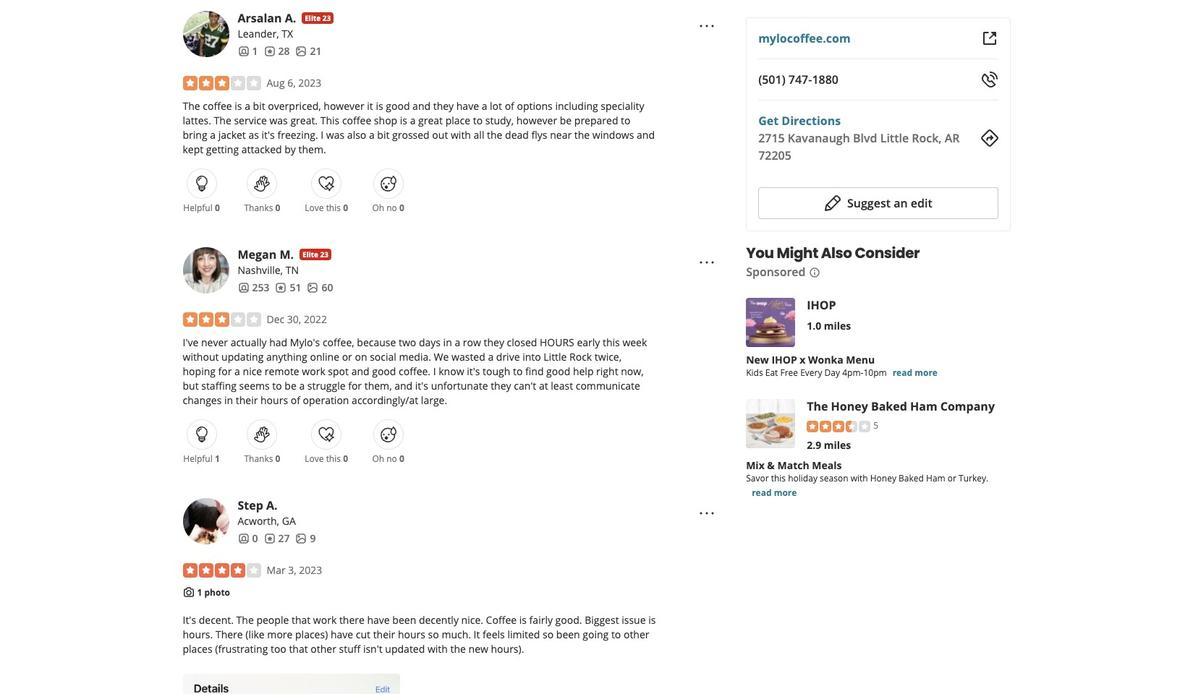 Task type: locate. For each thing, give the bounding box(es) containing it.
or inside i've never actually had mylo's coffee, because two days in a row they closed hours early this week without updating anything online or on social media. we wasted a drive into little rock twice, hoping for a nice remote work spot and good coffee. i know it's tough to find good help right now, but staffing seems to be a struggle for them, and it's unfortunate they can't at least communicate changes in their hours of operation accordingly/at large.
[[342, 350, 352, 364]]

0 horizontal spatial of
[[291, 394, 300, 407]]

of right lot
[[505, 99, 515, 113]]

read more link for ihop
[[893, 367, 938, 379]]

to up can't
[[513, 365, 523, 378]]

1 oh from the top
[[372, 202, 384, 214]]

1 horizontal spatial it's
[[415, 379, 429, 393]]

16 friends v2 image left 253 at left top
[[238, 282, 249, 294]]

work inside it's decent. the people that work there have been decently nice. coffee is fairly good. biggest issue is hours. there (like more places) have cut their hours so much. it feels limited so been going to other places (frustrating too that other stuff isn't updated with the new hours).
[[313, 614, 337, 628]]

photos element containing 60
[[307, 281, 333, 295]]

thanks up megan
[[244, 202, 273, 214]]

with right season on the right of page
[[851, 472, 868, 485]]

1 vertical spatial thanks 0
[[244, 453, 280, 465]]

ihop inside ihop 1.0 miles
[[807, 297, 836, 313]]

great
[[418, 114, 443, 127]]

work up places)
[[313, 614, 337, 628]]

2 vertical spatial photos element
[[296, 532, 316, 546]]

work inside i've never actually had mylo's coffee, because two days in a row they closed hours early this week without updating anything online or on social media. we wasted a drive into little rock twice, hoping for a nice remote work spot and good coffee. i know it's tough to find good help right now, but staffing seems to be a struggle for them, and it's unfortunate they can't at least communicate changes in their hours of operation accordingly/at large.
[[302, 365, 326, 378]]

this inside i've never actually had mylo's coffee, because two days in a row they closed hours early this week without updating anything online or on social media. we wasted a drive into little rock twice, hoping for a nice remote work spot and good coffee. i know it's tough to find good help right now, but staffing seems to be a struggle for them, and it's unfortunate they can't at least communicate changes in their hours of operation accordingly/at large.
[[603, 336, 620, 350]]

1 vertical spatial helpful
[[183, 453, 213, 465]]

have up the cut
[[367, 614, 390, 628]]

28
[[278, 44, 290, 58]]

ga
[[282, 515, 296, 528]]

however up this
[[324, 99, 365, 113]]

in
[[443, 336, 452, 350], [224, 394, 233, 407]]

oh no 0 for m.
[[372, 453, 404, 465]]

1 vertical spatial menu image
[[699, 505, 716, 522]]

their down seems
[[236, 394, 258, 407]]

2 vertical spatial with
[[428, 643, 448, 657]]

0 vertical spatial elite 23 link
[[302, 12, 334, 24]]

0 vertical spatial 16 photos v2 image
[[296, 45, 307, 57]]

on
[[355, 350, 367, 364]]

hours up 'updated'
[[398, 628, 426, 642]]

1 right 16 friends v2 image
[[252, 44, 258, 58]]

2 friends element from the top
[[238, 281, 270, 295]]

1 thanks from the top
[[244, 202, 273, 214]]

thanks 0 right (1 reaction) element
[[244, 453, 280, 465]]

1 vertical spatial 16 photos v2 image
[[307, 282, 319, 294]]

menu image for step a.
[[699, 505, 716, 522]]

2 horizontal spatial more
[[915, 367, 938, 379]]

this up twice,
[[603, 336, 620, 350]]

good inside the coffee is a bit overpriced, however it is good and they have a lot of options including speciality lattes. the service was great. this coffee shop is a great place to study, however be prepared to bring a jacket as it's freezing. i was also a bit grossed out with all the dead flys near the windows and kept getting attacked by them.
[[386, 99, 410, 113]]

0 vertical spatial oh no 0
[[372, 202, 404, 214]]

1 horizontal spatial ihop
[[807, 297, 836, 313]]

1 vertical spatial have
[[367, 614, 390, 628]]

might
[[777, 243, 819, 263]]

more up the honey baked ham company
[[915, 367, 938, 379]]

2 oh no 0 from the top
[[372, 453, 404, 465]]

1 vertical spatial their
[[373, 628, 395, 642]]

more up "too"
[[267, 628, 293, 642]]

16 review v2 image
[[275, 282, 287, 294], [264, 533, 275, 545]]

no
[[387, 202, 397, 214], [387, 453, 397, 465]]

good down "social"
[[372, 365, 396, 378]]

kids
[[746, 367, 763, 379]]

(0 reactions) element
[[215, 202, 220, 214], [275, 202, 280, 214], [343, 202, 348, 214], [400, 202, 404, 214], [275, 453, 280, 465], [343, 453, 348, 465], [400, 453, 404, 465]]

photo of arsalan a. image
[[183, 11, 229, 57]]

16 friends v2 image for megan m.
[[238, 282, 249, 294]]

2 3 star rating image from the top
[[183, 313, 261, 327]]

photos element
[[296, 44, 322, 59], [307, 281, 333, 295], [296, 532, 316, 546]]

accordingly/at
[[352, 394, 419, 407]]

ihop
[[807, 297, 836, 313], [772, 353, 797, 367]]

arsalan a. link
[[238, 10, 296, 26]]

friends element containing 1
[[238, 44, 258, 59]]

feels
[[483, 628, 505, 642]]

0 vertical spatial ihop
[[807, 297, 836, 313]]

(501) 747-1880
[[759, 72, 839, 88]]

10pm
[[864, 367, 887, 379]]

1 for 1 photo
[[197, 587, 202, 599]]

be up near
[[560, 114, 572, 127]]

friends element
[[238, 44, 258, 59], [238, 281, 270, 295], [238, 532, 258, 546]]

m.
[[280, 247, 294, 263]]

with down much.
[[428, 643, 448, 657]]

aug 6, 2023
[[267, 76, 322, 90]]

photo of step a. image
[[183, 499, 229, 545]]

meals
[[812, 459, 842, 472]]

16 review v2 image for megan m.
[[275, 282, 287, 294]]

helpful
[[183, 202, 213, 214], [183, 453, 213, 465]]

0 horizontal spatial bit
[[253, 99, 265, 113]]

oh no 0
[[372, 202, 404, 214], [372, 453, 404, 465]]

little right 'blvd'
[[881, 130, 909, 146]]

this right savor
[[771, 472, 786, 485]]

read more link up the honey baked ham company
[[893, 367, 938, 379]]

1 menu image from the top
[[699, 254, 716, 271]]

1 vertical spatial read
[[752, 487, 772, 499]]

1 horizontal spatial more
[[774, 487, 797, 499]]

arsalan a.
[[238, 10, 296, 26]]

0 vertical spatial coffee
[[203, 99, 232, 113]]

0 vertical spatial thanks
[[244, 202, 273, 214]]

0 horizontal spatial it's
[[262, 128, 275, 142]]

menu image
[[699, 254, 716, 271], [699, 505, 716, 522]]

16 photos v2 image
[[296, 45, 307, 57], [307, 282, 319, 294], [296, 533, 307, 545]]

reviews element
[[264, 44, 290, 59], [275, 281, 301, 295], [264, 532, 290, 546]]

1 vertical spatial 2023
[[299, 564, 322, 578]]

nice.
[[461, 614, 483, 628]]

0 vertical spatial 16 review v2 image
[[275, 282, 287, 294]]

baked inside mix & match meals savor this holiday season with honey baked ham or turkey. read more
[[899, 472, 924, 485]]

friends element containing 253
[[238, 281, 270, 295]]

isn't
[[363, 643, 383, 657]]

1 oh no 0 from the top
[[372, 202, 404, 214]]

read more link
[[893, 367, 938, 379], [752, 487, 797, 499]]

love for m.
[[305, 453, 324, 465]]

0 vertical spatial thanks 0
[[244, 202, 280, 214]]

to down biggest
[[612, 628, 621, 642]]

0 vertical spatial have
[[457, 99, 479, 113]]

oh for m.
[[372, 453, 384, 465]]

photos element right 28
[[296, 44, 322, 59]]

0 vertical spatial 16 friends v2 image
[[238, 282, 249, 294]]

0 horizontal spatial so
[[428, 628, 439, 642]]

elite for a.
[[305, 13, 321, 23]]

shop
[[374, 114, 397, 127]]

reviews element for a.
[[264, 44, 290, 59]]

menu image for megan m.
[[699, 254, 716, 271]]

16 photos v2 image for m.
[[307, 282, 319, 294]]

0 vertical spatial it's
[[262, 128, 275, 142]]

decently
[[419, 614, 459, 628]]

thanks 0
[[244, 202, 280, 214], [244, 453, 280, 465]]

of inside the coffee is a bit overpriced, however it is good and they have a lot of options including speciality lattes. the service was great. this coffee shop is a great place to study, however be prepared to bring a jacket as it's freezing. i was also a bit grossed out with all the dead flys near the windows and kept getting attacked by them.
[[505, 99, 515, 113]]

2023 right 3,
[[299, 564, 322, 578]]

0 vertical spatial other
[[624, 628, 650, 642]]

1 3 star rating image from the top
[[183, 76, 261, 90]]

mylocoffee.com
[[759, 30, 851, 46]]

read inside mix & match meals savor this holiday season with honey baked ham or turkey. read more
[[752, 487, 772, 499]]

i inside i've never actually had mylo's coffee, because two days in a row they closed hours early this week without updating anything online or on social media. we wasted a drive into little rock twice, hoping for a nice remote work spot and good coffee. i know it's tough to find good help right now, but staffing seems to be a struggle for them, and it's unfortunate they can't at least communicate changes in their hours of operation accordingly/at large.
[[433, 365, 436, 378]]

it's down coffee.
[[415, 379, 429, 393]]

bit down shop
[[377, 128, 390, 142]]

2 16 friends v2 image from the top
[[238, 533, 249, 545]]

more inside mix & match meals savor this holiday season with honey baked ham or turkey. read more
[[774, 487, 797, 499]]

0 vertical spatial for
[[218, 365, 232, 378]]

week
[[623, 336, 647, 350]]

this inside mix & match meals savor this holiday season with honey baked ham or turkey. read more
[[771, 472, 786, 485]]

ham left turkey. on the right bottom of page
[[926, 472, 946, 485]]

1 vertical spatial in
[[224, 394, 233, 407]]

1 vertical spatial it's
[[467, 365, 480, 378]]

however down options
[[517, 114, 557, 127]]

had
[[269, 336, 287, 350]]

savor
[[746, 472, 769, 485]]

their inside it's decent. the people that work there have been decently nice. coffee is fairly good. biggest issue is hours. there (like more places) have cut their hours so much. it feels limited so been going to other places (frustrating too that other stuff isn't updated with the new hours).
[[373, 628, 395, 642]]

23 inside elite 23 nashville, tn
[[320, 250, 329, 260]]

hours down seems
[[261, 394, 288, 407]]

1 inside friends element
[[252, 44, 258, 58]]

1 horizontal spatial read
[[893, 367, 913, 379]]

a. for arsalan
[[285, 10, 296, 26]]

reviews element down tx
[[264, 44, 290, 59]]

0 vertical spatial hours
[[261, 394, 288, 407]]

be down "remote"
[[285, 379, 297, 393]]

or left on at left
[[342, 350, 352, 364]]

0 vertical spatial more
[[915, 367, 938, 379]]

2 horizontal spatial with
[[851, 472, 868, 485]]

be inside i've never actually had mylo's coffee, because two days in a row they closed hours early this week without updating anything online or on social media. we wasted a drive into little rock twice, hoping for a nice remote work spot and good coffee. i know it's tough to find good help right now, but staffing seems to be a struggle for them, and it's unfortunate they can't at least communicate changes in their hours of operation accordingly/at large.
[[285, 379, 297, 393]]

more down holiday in the bottom right of the page
[[774, 487, 797, 499]]

1 right 16 camera v2 image
[[197, 587, 202, 599]]

rock
[[570, 350, 592, 364]]

1 horizontal spatial been
[[556, 628, 580, 642]]

2 no from the top
[[387, 453, 397, 465]]

reviews element containing 51
[[275, 281, 301, 295]]

0 vertical spatial be
[[560, 114, 572, 127]]

miles inside ihop 1.0 miles
[[824, 319, 851, 333]]

1 vertical spatial or
[[948, 472, 957, 485]]

mylocoffee.com link
[[759, 30, 851, 46]]

this
[[320, 114, 340, 127]]

0 horizontal spatial been
[[393, 614, 416, 628]]

friends element down acworth,
[[238, 532, 258, 546]]

more inside new ihop x wonka menu kids eat free every day 4pm-10pm read more
[[915, 367, 938, 379]]

step
[[238, 498, 263, 514]]

elite for m.
[[303, 250, 318, 260]]

0 horizontal spatial ihop
[[772, 353, 797, 367]]

1 helpful from the top
[[183, 202, 213, 214]]

baked left turkey. on the right bottom of page
[[899, 472, 924, 485]]

51
[[290, 281, 301, 295]]

photos element right 27
[[296, 532, 316, 546]]

stuff
[[339, 643, 361, 657]]

3 friends element from the top
[[238, 532, 258, 546]]

9
[[310, 532, 316, 546]]

into
[[523, 350, 541, 364]]

a right also at the left top of page
[[369, 128, 375, 142]]

0 vertical spatial that
[[292, 614, 311, 628]]

1 horizontal spatial 1
[[215, 453, 220, 465]]

love for a.
[[305, 202, 324, 214]]

1 no from the top
[[387, 202, 397, 214]]

1 horizontal spatial was
[[326, 128, 345, 142]]

2 oh from the top
[[372, 453, 384, 465]]

with inside mix & match meals savor this holiday season with honey baked ham or turkey. read more
[[851, 472, 868, 485]]

flys
[[532, 128, 548, 142]]

their inside i've never actually had mylo's coffee, because two days in a row they closed hours early this week without updating anything online or on social media. we wasted a drive into little rock twice, hoping for a nice remote work spot and good coffee. i know it's tough to find good help right now, but staffing seems to be a struggle for them, and it's unfortunate they can't at least communicate changes in their hours of operation accordingly/at large.
[[236, 394, 258, 407]]

2023 for step a.
[[299, 564, 322, 578]]

friends element down 'nashville,'
[[238, 281, 270, 295]]

that down places)
[[289, 643, 308, 657]]

1 friends element from the top
[[238, 44, 258, 59]]

been
[[393, 614, 416, 628], [556, 628, 580, 642]]

1 vertical spatial been
[[556, 628, 580, 642]]

have inside the coffee is a bit overpriced, however it is good and they have a lot of options including speciality lattes. the service was great. this coffee shop is a great place to study, however be prepared to bring a jacket as it's freezing. i was also a bit grossed out with all the dead flys near the windows and kept getting attacked by them.
[[457, 99, 479, 113]]

1 horizontal spatial for
[[348, 379, 362, 393]]

a. for step
[[266, 498, 278, 514]]

the down much.
[[451, 643, 466, 657]]

miles down 3.5 star rating image
[[824, 438, 851, 452]]

photos element containing 21
[[296, 44, 322, 59]]

0 vertical spatial elite
[[305, 13, 321, 23]]

read right the 10pm
[[893, 367, 913, 379]]

1 vertical spatial be
[[285, 379, 297, 393]]

0 vertical spatial oh
[[372, 202, 384, 214]]

16 photos v2 image left 9 at bottom
[[296, 533, 307, 545]]

1 vertical spatial oh no 0
[[372, 453, 404, 465]]

the down prepared
[[575, 128, 590, 142]]

0 vertical spatial 2023
[[298, 76, 322, 90]]

it's down wasted
[[467, 365, 480, 378]]

oh
[[372, 202, 384, 214], [372, 453, 384, 465]]

going
[[583, 628, 609, 642]]

social
[[370, 350, 396, 364]]

other down issue
[[624, 628, 650, 642]]

mar
[[267, 564, 286, 578]]

wasted
[[452, 350, 485, 364]]

staffing
[[201, 379, 237, 393]]

lot
[[490, 99, 502, 113]]

helpful down kept
[[183, 202, 213, 214]]

2 menu image from the top
[[699, 505, 716, 522]]

0 vertical spatial their
[[236, 394, 258, 407]]

read more link down savor
[[752, 487, 797, 499]]

1 miles from the top
[[824, 319, 851, 333]]

friends element containing 0
[[238, 532, 258, 546]]

unfortunate
[[431, 379, 488, 393]]

ham inside mix & match meals savor this holiday season with honey baked ham or turkey. read more
[[926, 472, 946, 485]]

love down operation
[[305, 453, 324, 465]]

been up 'updated'
[[393, 614, 416, 628]]

that up places)
[[292, 614, 311, 628]]

read
[[893, 367, 913, 379], [752, 487, 772, 499]]

as
[[249, 128, 259, 142]]

3 star rating image
[[183, 76, 261, 90], [183, 313, 261, 327]]

ihop left x
[[772, 353, 797, 367]]

6,
[[288, 76, 296, 90]]

elite inside elite 23 leander, tx
[[305, 13, 321, 23]]

0 vertical spatial i
[[321, 128, 324, 142]]

a up tough
[[488, 350, 494, 364]]

elite inside elite 23 nashville, tn
[[303, 250, 318, 260]]

0 horizontal spatial was
[[270, 114, 288, 127]]

there
[[339, 614, 365, 628]]

24 directions v2 image
[[981, 130, 998, 147]]

for down spot
[[348, 379, 362, 393]]

in down staffing
[[224, 394, 233, 407]]

0 horizontal spatial honey
[[831, 399, 868, 415]]

have up stuff
[[331, 628, 353, 642]]

16 review v2 image
[[264, 45, 275, 57]]

coffee
[[203, 99, 232, 113], [342, 114, 371, 127]]

2 vertical spatial have
[[331, 628, 353, 642]]

photos element right 51
[[307, 281, 333, 295]]

1 thanks 0 from the top
[[244, 202, 280, 214]]

for up staffing
[[218, 365, 232, 378]]

1 vertical spatial love this 0
[[305, 453, 348, 465]]

thanks for arsalan
[[244, 202, 273, 214]]

0 horizontal spatial little
[[544, 350, 567, 364]]

0 horizontal spatial with
[[428, 643, 448, 657]]

love this 0 down operation
[[305, 453, 348, 465]]

23 inside elite 23 leander, tx
[[323, 13, 331, 23]]

0 horizontal spatial i
[[321, 128, 324, 142]]

1 vertical spatial a.
[[266, 498, 278, 514]]

reviews element for m.
[[275, 281, 301, 295]]

more
[[915, 367, 938, 379], [774, 487, 797, 499], [267, 628, 293, 642]]

so down decently on the left bottom of page
[[428, 628, 439, 642]]

ihop image
[[746, 298, 796, 347]]

3 star rating image down 16 friends v2 image
[[183, 76, 261, 90]]

1 horizontal spatial be
[[560, 114, 572, 127]]

a left lot
[[482, 99, 487, 113]]

2 love from the top
[[305, 453, 324, 465]]

no for megan m.
[[387, 453, 397, 465]]

23 up 60
[[320, 250, 329, 260]]

1 horizontal spatial so
[[543, 628, 554, 642]]

0 vertical spatial 3 star rating image
[[183, 76, 261, 90]]

1 vertical spatial thanks
[[244, 453, 273, 465]]

bit
[[253, 99, 265, 113], [377, 128, 390, 142]]

service
[[234, 114, 267, 127]]

too
[[271, 643, 286, 657]]

place
[[446, 114, 471, 127]]

thanks for megan
[[244, 453, 273, 465]]

tx
[[282, 27, 293, 40]]

1 vertical spatial work
[[313, 614, 337, 628]]

they up "great"
[[433, 99, 454, 113]]

a left row
[[455, 336, 460, 350]]

1 vertical spatial love
[[305, 453, 324, 465]]

they inside the coffee is a bit overpriced, however it is good and they have a lot of options including speciality lattes. the service was great. this coffee shop is a great place to study, however be prepared to bring a jacket as it's freezing. i was also a bit grossed out with all the dead flys near the windows and kept getting attacked by them.
[[433, 99, 454, 113]]

0 horizontal spatial the
[[451, 643, 466, 657]]

tough
[[483, 365, 511, 378]]

new ihop x wonka menu kids eat free every day 4pm-10pm read more
[[746, 353, 938, 379]]

little down hours
[[544, 350, 567, 364]]

16 friends v2 image
[[238, 282, 249, 294], [238, 533, 249, 545]]

the inside it's decent. the people that work there have been decently nice. coffee is fairly good. biggest issue is hours. there (like more places) have cut their hours so much. it feels limited so been going to other places (frustrating too that other stuff isn't updated with the new hours).
[[236, 614, 254, 628]]

1 love this 0 from the top
[[305, 202, 348, 214]]

0 horizontal spatial hours
[[261, 394, 288, 407]]

was down overpriced,
[[270, 114, 288, 127]]

0 horizontal spatial more
[[267, 628, 293, 642]]

photo of megan m. image
[[183, 247, 229, 294]]

2 helpful from the top
[[183, 453, 213, 465]]

0 vertical spatial or
[[342, 350, 352, 364]]

1 photo link
[[197, 587, 230, 599]]

0 horizontal spatial however
[[324, 99, 365, 113]]

2 love this 0 from the top
[[305, 453, 348, 465]]

acworth,
[[238, 515, 279, 528]]

love
[[305, 202, 324, 214], [305, 453, 324, 465]]

0 vertical spatial was
[[270, 114, 288, 127]]

hours inside i've never actually had mylo's coffee, because two days in a row they closed hours early this week without updating anything online or on social media. we wasted a drive into little rock twice, hoping for a nice remote work spot and good coffee. i know it's tough to find good help right now, but staffing seems to be a struggle for them, and it's unfortunate they can't at least communicate changes in their hours of operation accordingly/at large.
[[261, 394, 288, 407]]

0 horizontal spatial other
[[311, 643, 336, 657]]

2 thanks from the top
[[244, 453, 273, 465]]

i down this
[[321, 128, 324, 142]]

find
[[525, 365, 544, 378]]

to down speciality
[[621, 114, 631, 127]]

2 vertical spatial friends element
[[238, 532, 258, 546]]

it's right as
[[262, 128, 275, 142]]

1 horizontal spatial honey
[[871, 472, 897, 485]]

get directions 2715 kavanaugh blvd little rock, ar 72205
[[759, 113, 960, 164]]

actually
[[231, 336, 267, 350]]

love down them.
[[305, 202, 324, 214]]

i down we
[[433, 365, 436, 378]]

in up we
[[443, 336, 452, 350]]

1 horizontal spatial have
[[367, 614, 390, 628]]

elite 23 link for m.
[[300, 249, 332, 261]]

a. inside the step a. acworth, ga
[[266, 498, 278, 514]]

2 thanks 0 from the top
[[244, 453, 280, 465]]

to
[[473, 114, 483, 127], [621, 114, 631, 127], [513, 365, 523, 378], [272, 379, 282, 393], [612, 628, 621, 642]]

new
[[469, 643, 488, 657]]

1 horizontal spatial bit
[[377, 128, 390, 142]]

24 phone v2 image
[[981, 71, 998, 88]]

friends element for megan m.
[[238, 281, 270, 295]]

0 vertical spatial in
[[443, 336, 452, 350]]

tn
[[286, 263, 299, 277]]

the down study,
[[487, 128, 503, 142]]

a. up acworth,
[[266, 498, 278, 514]]

reviews element containing 28
[[264, 44, 290, 59]]

1 vertical spatial for
[[348, 379, 362, 393]]

0 vertical spatial they
[[433, 99, 454, 113]]

1 love from the top
[[305, 202, 324, 214]]

their up isn't
[[373, 628, 395, 642]]

0 vertical spatial love
[[305, 202, 324, 214]]

a
[[245, 99, 250, 113], [482, 99, 487, 113], [410, 114, 416, 127], [210, 128, 216, 142], [369, 128, 375, 142], [455, 336, 460, 350], [488, 350, 494, 364], [235, 365, 240, 378], [299, 379, 305, 393]]

mylo's
[[290, 336, 320, 350]]

2 horizontal spatial it's
[[467, 365, 480, 378]]

23 right arsalan a.
[[323, 13, 331, 23]]

1 for 1
[[252, 44, 258, 58]]

3 star rating image up never
[[183, 313, 261, 327]]

1 vertical spatial of
[[291, 394, 300, 407]]

baked up 5
[[871, 399, 908, 415]]

1 horizontal spatial i
[[433, 365, 436, 378]]

friends element down leander,
[[238, 44, 258, 59]]

have up place
[[457, 99, 479, 113]]

freezing.
[[278, 128, 318, 142]]

be
[[560, 114, 572, 127], [285, 379, 297, 393]]

good up least
[[547, 365, 571, 378]]

1 vertical spatial ham
[[926, 472, 946, 485]]

friends element for arsalan a.
[[238, 44, 258, 59]]

16 review v2 image left 51
[[275, 282, 287, 294]]

work down online
[[302, 365, 326, 378]]

the up lattes. on the top of page
[[183, 99, 200, 113]]

they down tough
[[491, 379, 511, 393]]

0 vertical spatial bit
[[253, 99, 265, 113]]

1 vertical spatial honey
[[871, 472, 897, 485]]

4pm-
[[843, 367, 864, 379]]

reviews element down tn
[[275, 281, 301, 295]]

been down good.
[[556, 628, 580, 642]]

step a. acworth, ga
[[238, 498, 296, 528]]

kept
[[183, 143, 204, 156]]

1 16 friends v2 image from the top
[[238, 282, 249, 294]]

attacked
[[242, 143, 282, 156]]

24 pencil v2 image
[[824, 195, 842, 212]]

1 down changes
[[215, 453, 220, 465]]



Task type: describe. For each thing, give the bounding box(es) containing it.
remote
[[265, 365, 299, 378]]

or inside mix & match meals savor this holiday season with honey baked ham or turkey. read more
[[948, 472, 957, 485]]

places
[[183, 643, 213, 657]]

this down them.
[[326, 202, 341, 214]]

0 vertical spatial ham
[[911, 399, 938, 415]]

love this 0 for megan m.
[[305, 453, 348, 465]]

1 so from the left
[[428, 628, 439, 642]]

fairly
[[530, 614, 553, 628]]

read more link for the honey baked ham company
[[752, 487, 797, 499]]

30,
[[287, 313, 301, 326]]

great.
[[291, 114, 318, 127]]

to down "remote"
[[272, 379, 282, 393]]

hours
[[540, 336, 575, 350]]

edit
[[911, 195, 933, 211]]

match
[[778, 459, 810, 472]]

suggest
[[848, 195, 891, 211]]

16 review v2 image for step a.
[[264, 533, 275, 545]]

study,
[[486, 114, 514, 127]]

1 vertical spatial they
[[484, 336, 504, 350]]

1 horizontal spatial however
[[517, 114, 557, 127]]

rock,
[[912, 130, 942, 146]]

i've
[[183, 336, 199, 350]]

(like
[[246, 628, 265, 642]]

thanks 0 for arsalan
[[244, 202, 280, 214]]

never
[[201, 336, 228, 350]]

1 vertical spatial 1
[[215, 453, 220, 465]]

helpful 1
[[183, 453, 220, 465]]

elite 23 leander, tx
[[238, 13, 331, 40]]

large.
[[421, 394, 447, 407]]

0 vertical spatial been
[[393, 614, 416, 628]]

the inside it's decent. the people that work there have been decently nice. coffee is fairly good. biggest issue is hours. there (like more places) have cut their hours so much. it feels limited so been going to other places (frustrating too that other stuff isn't updated with the new hours).
[[451, 643, 466, 657]]

no for arsalan a.
[[387, 202, 397, 214]]

menu image
[[699, 17, 716, 35]]

4 star rating image
[[183, 564, 261, 578]]

prepared
[[575, 114, 618, 127]]

holiday
[[788, 472, 818, 485]]

them,
[[365, 379, 392, 393]]

this down operation
[[326, 453, 341, 465]]

least
[[551, 379, 573, 393]]

to up all
[[473, 114, 483, 127]]

free
[[781, 367, 798, 379]]

love this 0 for arsalan a.
[[305, 202, 348, 214]]

3 star rating image for arsalan a.
[[183, 76, 261, 90]]

2 horizontal spatial the
[[575, 128, 590, 142]]

you might also consider
[[746, 243, 920, 263]]

read inside new ihop x wonka menu kids eat free every day 4pm-10pm read more
[[893, 367, 913, 379]]

a up service
[[245, 99, 250, 113]]

3 star rating image for megan m.
[[183, 313, 261, 327]]

1 horizontal spatial coffee
[[342, 114, 371, 127]]

options
[[517, 99, 553, 113]]

it
[[367, 99, 373, 113]]

speciality
[[601, 99, 645, 113]]

now,
[[621, 365, 644, 378]]

two
[[399, 336, 416, 350]]

253
[[252, 281, 270, 295]]

near
[[550, 128, 572, 142]]

right
[[596, 365, 619, 378]]

reviews element containing 27
[[264, 532, 290, 546]]

an
[[894, 195, 908, 211]]

helpful for arsalan a.
[[183, 202, 213, 214]]

27
[[278, 532, 290, 546]]

bring
[[183, 128, 207, 142]]

seems
[[239, 379, 270, 393]]

1 horizontal spatial the
[[487, 128, 503, 142]]

ihop inside new ihop x wonka menu kids eat free every day 4pm-10pm read more
[[772, 353, 797, 367]]

60
[[322, 281, 333, 295]]

helpful for megan m.
[[183, 453, 213, 465]]

is right issue
[[649, 614, 656, 628]]

1 vertical spatial that
[[289, 643, 308, 657]]

the up jacket
[[214, 114, 231, 127]]

be inside the coffee is a bit overpriced, however it is good and they have a lot of options including speciality lattes. the service was great. this coffee shop is a great place to study, however be prepared to bring a jacket as it's freezing. i was also a bit grossed out with all the dead flys near the windows and kept getting attacked by them.
[[560, 114, 572, 127]]

with inside it's decent. the people that work there have been decently nice. coffee is fairly good. biggest issue is hours. there (like more places) have cut their hours so much. it feels limited so been going to other places (frustrating too that other stuff isn't updated with the new hours).
[[428, 643, 448, 657]]

without
[[183, 350, 219, 364]]

2 vertical spatial they
[[491, 379, 511, 393]]

2 vertical spatial it's
[[415, 379, 429, 393]]

thanks 0 for megan
[[244, 453, 280, 465]]

0 horizontal spatial in
[[224, 394, 233, 407]]

is up limited at the left bottom of the page
[[519, 614, 527, 628]]

little inside i've never actually had mylo's coffee, because two days in a row they closed hours early this week without updating anything online or on social media. we wasted a drive into little rock twice, hoping for a nice remote work spot and good coffee. i know it's tough to find good help right now, but staffing seems to be a struggle for them, and it's unfortunate they can't at least communicate changes in their hours of operation accordingly/at large.
[[544, 350, 567, 364]]

photos element for megan m.
[[307, 281, 333, 295]]

ihop 1.0 miles
[[807, 297, 851, 333]]

days
[[419, 336, 441, 350]]

1 horizontal spatial other
[[624, 628, 650, 642]]

new
[[746, 353, 769, 367]]

at
[[539, 379, 548, 393]]

updated
[[385, 643, 425, 657]]

is up service
[[235, 99, 242, 113]]

of inside i've never actually had mylo's coffee, because two days in a row they closed hours early this week without updating anything online or on social media. we wasted a drive into little rock twice, hoping for a nice remote work spot and good coffee. i know it's tough to find good help right now, but staffing seems to be a struggle for them, and it's unfortunate they can't at least communicate changes in their hours of operation accordingly/at large.
[[291, 394, 300, 407]]

0 inside friends element
[[252, 532, 258, 546]]

photos element containing 9
[[296, 532, 316, 546]]

we
[[434, 350, 449, 364]]

ihop link
[[807, 297, 836, 313]]

a up grossed
[[410, 114, 416, 127]]

a left nice
[[235, 365, 240, 378]]

3.5 star rating image
[[807, 421, 871, 433]]

0 vertical spatial however
[[324, 99, 365, 113]]

and down coffee.
[[395, 379, 413, 393]]

23 for arsalan a.
[[323, 13, 331, 23]]

lattes.
[[183, 114, 211, 127]]

nashville,
[[238, 263, 283, 277]]

oh for a.
[[372, 202, 384, 214]]

and down on at left
[[351, 365, 370, 378]]

16 camera v2 image
[[183, 587, 194, 598]]

get
[[759, 113, 779, 129]]

eat
[[766, 367, 778, 379]]

23 for megan m.
[[320, 250, 329, 260]]

hours inside it's decent. the people that work there have been decently nice. coffee is fairly good. biggest issue is hours. there (like more places) have cut their hours so much. it feels limited so been going to other places (frustrating too that other stuff isn't updated with the new hours).
[[398, 628, 426, 642]]

and up "great"
[[413, 99, 431, 113]]

every
[[801, 367, 823, 379]]

oh no 0 for a.
[[372, 202, 404, 214]]

1 vertical spatial was
[[326, 128, 345, 142]]

day
[[825, 367, 840, 379]]

little inside get directions 2715 kavanaugh blvd little rock, ar 72205
[[881, 130, 909, 146]]

honey inside mix & match meals savor this holiday season with honey baked ham or turkey. read more
[[871, 472, 897, 485]]

2715
[[759, 130, 785, 146]]

elite 23 link for a.
[[302, 12, 334, 24]]

is right it
[[376, 99, 383, 113]]

2.9 miles
[[807, 438, 851, 452]]

0 horizontal spatial coffee
[[203, 99, 232, 113]]

16 photos v2 image for a.
[[296, 45, 307, 57]]

dec
[[267, 313, 285, 326]]

2 vertical spatial 16 photos v2 image
[[296, 533, 307, 545]]

1 horizontal spatial in
[[443, 336, 452, 350]]

the honey baked ham company link
[[807, 399, 995, 415]]

a up getting
[[210, 128, 216, 142]]

it's
[[183, 614, 196, 628]]

16 info v2 image
[[809, 267, 820, 279]]

16 friends v2 image for step a.
[[238, 533, 249, 545]]

directions
[[782, 113, 841, 129]]

megan
[[238, 247, 277, 263]]

menu
[[846, 353, 875, 367]]

to inside it's decent. the people that work there have been decently nice. coffee is fairly good. biggest issue is hours. there (like more places) have cut their hours so much. it feels limited so been going to other places (frustrating too that other stuff isn't updated with the new hours).
[[612, 628, 621, 642]]

photo
[[204, 587, 230, 599]]

and right windows
[[637, 128, 655, 142]]

out
[[432, 128, 448, 142]]

0 horizontal spatial have
[[331, 628, 353, 642]]

more inside it's decent. the people that work there have been decently nice. coffee is fairly good. biggest issue is hours. there (like more places) have cut their hours so much. it feels limited so been going to other places (frustrating too that other stuff isn't updated with the new hours).
[[267, 628, 293, 642]]

with inside the coffee is a bit overpriced, however it is good and they have a lot of options including speciality lattes. the service was great. this coffee shop is a great place to study, however be prepared to bring a jacket as it's freezing. i was also a bit grossed out with all the dead flys near the windows and kept getting attacked by them.
[[451, 128, 471, 142]]

is up grossed
[[400, 114, 408, 127]]

company
[[941, 399, 995, 415]]

communicate
[[576, 379, 640, 393]]

it's inside the coffee is a bit overpriced, however it is good and they have a lot of options including speciality lattes. the service was great. this coffee shop is a great place to study, however be prepared to bring a jacket as it's freezing. i was also a bit grossed out with all the dead flys near the windows and kept getting attacked by them.
[[262, 128, 275, 142]]

jacket
[[218, 128, 246, 142]]

2 miles from the top
[[824, 438, 851, 452]]

24 external link v2 image
[[981, 30, 998, 47]]

kavanaugh
[[788, 130, 850, 146]]

&
[[767, 459, 775, 472]]

1 vertical spatial other
[[311, 643, 336, 657]]

wonka
[[809, 353, 844, 367]]

overpriced,
[[268, 99, 321, 113]]

the honey baked ham company
[[807, 399, 995, 415]]

i inside the coffee is a bit overpriced, however it is good and they have a lot of options including speciality lattes. the service was great. this coffee shop is a great place to study, however be prepared to bring a jacket as it's freezing. i was also a bit grossed out with all the dead flys near the windows and kept getting attacked by them.
[[321, 128, 324, 142]]

the honey baked ham company image
[[746, 400, 796, 449]]

a left struggle
[[299, 379, 305, 393]]

suggest an edit button
[[759, 187, 998, 219]]

(1 reaction) element
[[215, 453, 220, 465]]

1 vertical spatial bit
[[377, 128, 390, 142]]

2 so from the left
[[543, 628, 554, 642]]

drive
[[496, 350, 520, 364]]

16 friends v2 image
[[238, 45, 249, 57]]

photos element for arsalan a.
[[296, 44, 322, 59]]

aug
[[267, 76, 285, 90]]

mix
[[746, 459, 765, 472]]

0 vertical spatial honey
[[831, 399, 868, 415]]

0 vertical spatial baked
[[871, 399, 908, 415]]

but
[[183, 379, 199, 393]]

2023 for arsalan a.
[[298, 76, 322, 90]]

the up 3.5 star rating image
[[807, 399, 828, 415]]

them.
[[299, 143, 326, 156]]

help
[[573, 365, 594, 378]]



Task type: vqa. For each thing, say whether or not it's contained in the screenshot.
Home Services
no



